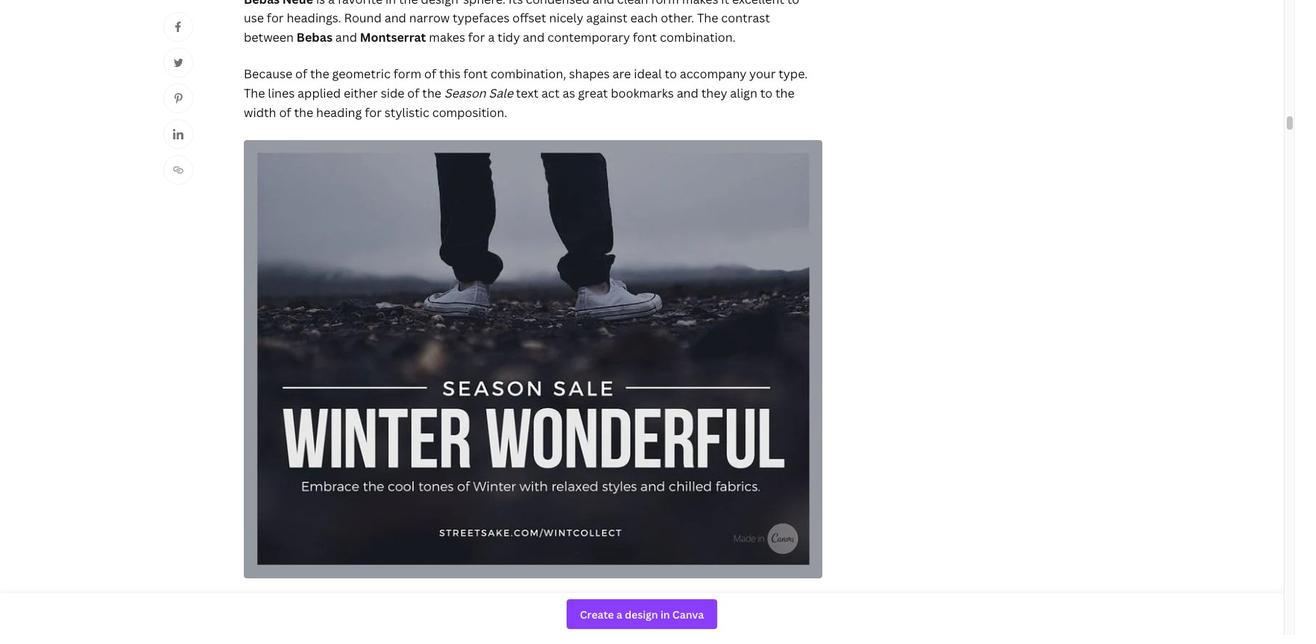 Task type: vqa. For each thing, say whether or not it's contained in the screenshot.
the resources
no



Task type: describe. For each thing, give the bounding box(es) containing it.
width
[[244, 104, 276, 121]]

heading
[[316, 104, 362, 121]]

is
[[316, 0, 325, 7]]

to inside because of the geometric form of this font combination, shapes are ideal to accompany your type. the lines applied either side of the
[[665, 66, 677, 82]]

ideal
[[634, 66, 662, 82]]

because of the geometric form of this font combination, shapes are ideal to accompany your type. the lines applied either side of the
[[244, 66, 808, 101]]

clean
[[617, 0, 648, 7]]

the inside template and play around with the font combinations.
[[712, 597, 732, 614]]

type.
[[779, 66, 808, 82]]

form inside the is a favorite in the design-sphere. its condensed and clean form makes it excellent to use for headings. round and narrow typefaces offset nicely against each other. the contrast between
[[651, 0, 679, 7]]

season
[[444, 85, 486, 101]]

the down the 'this'
[[422, 85, 442, 101]]

for inside the is a favorite in the design-sphere. its condensed and clean form makes it excellent to use for headings. round and narrow typefaces offset nicely against each other. the contrast between
[[267, 10, 284, 26]]

bookmarks
[[611, 85, 674, 101]]

shapes
[[569, 66, 610, 82]]

bebas
[[297, 29, 333, 45]]

each
[[631, 10, 658, 26]]

template
[[533, 597, 586, 614]]

combination.
[[660, 29, 736, 45]]

excellent
[[732, 0, 784, 7]]

the inside the is a favorite in the design-sphere. its condensed and clean form makes it excellent to use for headings. round and narrow typefaces offset nicely against each other. the contrast between
[[697, 10, 719, 26]]

composition.
[[432, 104, 507, 121]]

a inside the is a favorite in the design-sphere. its condensed and clean form makes it excellent to use for headings. round and narrow typefaces offset nicely against each other. the contrast between
[[328, 0, 335, 7]]

are
[[613, 66, 631, 82]]

play
[[613, 597, 638, 614]]

combination,
[[491, 66, 566, 82]]

contrast
[[721, 10, 770, 26]]

condensed
[[526, 0, 590, 7]]

they
[[702, 85, 727, 101]]

form inside because of the geometric form of this font combination, shapes are ideal to accompany your type. the lines applied either side of the
[[394, 66, 421, 82]]

the up applied
[[310, 66, 329, 82]]

its
[[509, 0, 523, 7]]

font inside because of the geometric form of this font combination, shapes are ideal to accompany your type. the lines applied either side of the
[[464, 66, 488, 82]]

the down applied
[[294, 104, 313, 121]]

combinations.
[[244, 616, 325, 633]]

offset
[[513, 10, 546, 26]]

for inside text act as great bookmarks and they align to the width of the heading for stylistic composition.
[[365, 104, 382, 121]]

makes inside the is a favorite in the design-sphere. its condensed and clean form makes it excellent to use for headings. round and narrow typefaces offset nicely against each other. the contrast between
[[682, 0, 718, 7]]

1 horizontal spatial font
[[633, 29, 657, 45]]

1 vertical spatial makes
[[429, 29, 465, 45]]

against
[[586, 10, 628, 26]]

applied
[[298, 85, 341, 101]]

great
[[578, 85, 608, 101]]

lines
[[268, 85, 295, 101]]

2 horizontal spatial for
[[468, 29, 485, 45]]

geometric
[[332, 66, 391, 82]]

headings.
[[287, 10, 341, 26]]

montserrat
[[360, 29, 426, 45]]



Task type: locate. For each thing, give the bounding box(es) containing it.
act
[[542, 85, 560, 101]]

for down either at the left
[[365, 104, 382, 121]]

font inside template and play around with the font combinations.
[[734, 597, 759, 614]]

of inside text act as great bookmarks and they align to the width of the heading for stylistic composition.
[[279, 104, 291, 121]]

tidy
[[498, 29, 520, 45]]

makes down the narrow
[[429, 29, 465, 45]]

the down type.
[[776, 85, 795, 101]]

nicely
[[549, 10, 583, 26]]

2 horizontal spatial font
[[734, 597, 759, 614]]

1 horizontal spatial to
[[760, 85, 773, 101]]

1 vertical spatial the
[[244, 85, 265, 101]]

the right with at right
[[712, 597, 732, 614]]

form
[[651, 0, 679, 7], [394, 66, 421, 82]]

font up season sale
[[464, 66, 488, 82]]

season sale
[[444, 85, 513, 101]]

makes
[[682, 0, 718, 7], [429, 29, 465, 45]]

0 vertical spatial for
[[267, 10, 284, 26]]

0 horizontal spatial for
[[267, 10, 284, 26]]

0 horizontal spatial a
[[328, 0, 335, 7]]

align
[[730, 85, 758, 101]]

and down offset
[[523, 29, 545, 45]]

0 vertical spatial the
[[697, 10, 719, 26]]

a
[[328, 0, 335, 7], [488, 29, 495, 45]]

of
[[295, 66, 307, 82], [424, 66, 436, 82], [407, 85, 419, 101], [279, 104, 291, 121]]

1 horizontal spatial a
[[488, 29, 495, 45]]

for up between
[[267, 10, 284, 26]]

1 vertical spatial font
[[464, 66, 488, 82]]

1 horizontal spatial the
[[697, 10, 719, 26]]

use
[[244, 10, 264, 26]]

text act as great bookmarks and they align to the width of the heading for stylistic composition.
[[244, 85, 795, 121]]

makes left it on the top of page
[[682, 0, 718, 7]]

0 vertical spatial a
[[328, 0, 335, 7]]

the up combination.
[[697, 10, 719, 26]]

1 vertical spatial to
[[665, 66, 677, 82]]

bebas and montserrat makes for a tidy and contemporary font combination.
[[297, 29, 736, 45]]

and left play
[[588, 597, 610, 614]]

around
[[640, 597, 682, 614]]

2 horizontal spatial to
[[787, 0, 800, 7]]

0 horizontal spatial form
[[394, 66, 421, 82]]

font down the each
[[633, 29, 657, 45]]

the inside because of the geometric form of this font combination, shapes are ideal to accompany your type. the lines applied either side of the
[[244, 85, 265, 101]]

and down in
[[385, 10, 406, 26]]

1 vertical spatial a
[[488, 29, 495, 45]]

1 horizontal spatial for
[[365, 104, 382, 121]]

1 horizontal spatial makes
[[682, 0, 718, 7]]

the
[[399, 0, 418, 7], [310, 66, 329, 82], [422, 85, 442, 101], [776, 85, 795, 101], [294, 104, 313, 121], [712, 597, 732, 614]]

side
[[381, 85, 405, 101]]

as
[[563, 85, 575, 101]]

round
[[344, 10, 382, 26]]

template and play around with the font combinations.
[[244, 597, 759, 633]]

and down round
[[335, 29, 357, 45]]

1 vertical spatial for
[[468, 29, 485, 45]]

1 horizontal spatial form
[[651, 0, 679, 7]]

and inside text act as great bookmarks and they align to the width of the heading for stylistic composition.
[[677, 85, 699, 101]]

to inside text act as great bookmarks and they align to the width of the heading for stylistic composition.
[[760, 85, 773, 101]]

sphere.
[[463, 0, 506, 7]]

0 vertical spatial to
[[787, 0, 800, 7]]

to inside the is a favorite in the design-sphere. its condensed and clean form makes it excellent to use for headings. round and narrow typefaces offset nicely against each other. the contrast between
[[787, 0, 800, 7]]

stylistic
[[385, 104, 429, 121]]

the up width on the left
[[244, 85, 265, 101]]

accompany
[[680, 66, 747, 82]]

0 vertical spatial makes
[[682, 0, 718, 7]]

2 vertical spatial to
[[760, 85, 773, 101]]

for down 'typefaces'
[[468, 29, 485, 45]]

favorite
[[338, 0, 383, 7]]

of up applied
[[295, 66, 307, 82]]

to right excellent
[[787, 0, 800, 7]]

and inside template and play around with the font combinations.
[[588, 597, 610, 614]]

and
[[593, 0, 615, 7], [385, 10, 406, 26], [335, 29, 357, 45], [523, 29, 545, 45], [677, 85, 699, 101], [588, 597, 610, 614]]

form up other.
[[651, 0, 679, 7]]

of down lines
[[279, 104, 291, 121]]

for
[[267, 10, 284, 26], [468, 29, 485, 45], [365, 104, 382, 121]]

is a favorite in the design-sphere. its condensed and clean form makes it excellent to use for headings. round and narrow typefaces offset nicely against each other. the contrast between
[[244, 0, 800, 45]]

this
[[439, 66, 461, 82]]

other.
[[661, 10, 694, 26]]

0 horizontal spatial makes
[[429, 29, 465, 45]]

0 horizontal spatial font
[[464, 66, 488, 82]]

a right is
[[328, 0, 335, 7]]

to down your
[[760, 85, 773, 101]]

2 vertical spatial for
[[365, 104, 382, 121]]

and left they
[[677, 85, 699, 101]]

narrow
[[409, 10, 450, 26]]

design-
[[421, 0, 463, 7]]

0 vertical spatial form
[[651, 0, 679, 7]]

form up side
[[394, 66, 421, 82]]

0 vertical spatial font
[[633, 29, 657, 45]]

to
[[787, 0, 800, 7], [665, 66, 677, 82], [760, 85, 773, 101]]

0 horizontal spatial the
[[244, 85, 265, 101]]

font
[[633, 29, 657, 45], [464, 66, 488, 82], [734, 597, 759, 614]]

and up 'against'
[[593, 0, 615, 7]]

of left the 'this'
[[424, 66, 436, 82]]

between
[[244, 29, 294, 45]]

with
[[685, 597, 709, 614]]

in
[[386, 0, 396, 7]]

either
[[344, 85, 378, 101]]

font right with at right
[[734, 597, 759, 614]]

the right in
[[399, 0, 418, 7]]

because
[[244, 66, 292, 82]]

of up stylistic
[[407, 85, 419, 101]]

the inside the is a favorite in the design-sphere. its condensed and clean form makes it excellent to use for headings. round and narrow typefaces offset nicely against each other. the contrast between
[[399, 0, 418, 7]]

typefaces
[[453, 10, 510, 26]]

1 vertical spatial form
[[394, 66, 421, 82]]

contemporary
[[548, 29, 630, 45]]

the
[[697, 10, 719, 26], [244, 85, 265, 101]]

text
[[516, 85, 539, 101]]

2 vertical spatial font
[[734, 597, 759, 614]]

it
[[721, 0, 729, 7]]

sale
[[489, 85, 513, 101]]

your
[[750, 66, 776, 82]]

to right ideal
[[665, 66, 677, 82]]

a left tidy
[[488, 29, 495, 45]]

0 horizontal spatial to
[[665, 66, 677, 82]]



